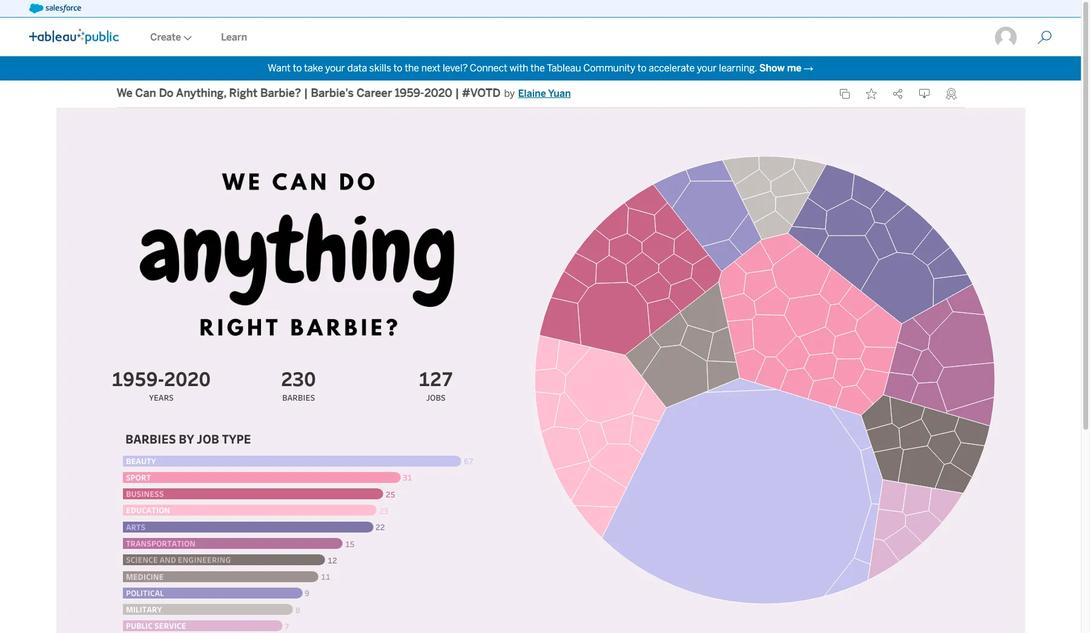 Task type: locate. For each thing, give the bounding box(es) containing it.
next
[[421, 62, 440, 74]]

to right skills
[[393, 62, 402, 74]]

barbie?
[[260, 87, 301, 100]]

create
[[150, 31, 181, 43]]

right
[[229, 87, 257, 100]]

| right 2020
[[455, 87, 459, 100]]

#votd
[[462, 87, 501, 100]]

1 horizontal spatial the
[[530, 62, 545, 74]]

1 to from the left
[[293, 62, 302, 74]]

2 to from the left
[[393, 62, 402, 74]]

2 | from the left
[[455, 87, 459, 100]]

accelerate
[[649, 62, 695, 74]]

2 your from the left
[[697, 62, 717, 74]]

1 horizontal spatial |
[[455, 87, 459, 100]]

create button
[[136, 19, 206, 56]]

0 horizontal spatial to
[[293, 62, 302, 74]]

2 horizontal spatial to
[[637, 62, 647, 74]]

1 | from the left
[[304, 87, 308, 100]]

elaine
[[518, 88, 546, 99]]

0 horizontal spatial the
[[405, 62, 419, 74]]

data
[[347, 62, 367, 74]]

terry.turtle image
[[994, 25, 1018, 50]]

0 horizontal spatial your
[[325, 62, 345, 74]]

0 horizontal spatial |
[[304, 87, 308, 100]]

your
[[325, 62, 345, 74], [697, 62, 717, 74]]

logo image
[[29, 28, 119, 44]]

the left next
[[405, 62, 419, 74]]

to left take
[[293, 62, 302, 74]]

learn link
[[206, 19, 262, 56]]

show
[[759, 62, 785, 74]]

1 the from the left
[[405, 62, 419, 74]]

salesforce logo image
[[29, 4, 81, 13]]

the right "with"
[[530, 62, 545, 74]]

the
[[405, 62, 419, 74], [530, 62, 545, 74]]

1 horizontal spatial your
[[697, 62, 717, 74]]

2 the from the left
[[530, 62, 545, 74]]

your left learning.
[[697, 62, 717, 74]]

with
[[510, 62, 528, 74]]

| right barbie? on the top of page
[[304, 87, 308, 100]]

|
[[304, 87, 308, 100], [455, 87, 459, 100]]

community
[[583, 62, 635, 74]]

me
[[787, 62, 801, 74]]

your right take
[[325, 62, 345, 74]]

anything,
[[176, 87, 226, 100]]

to
[[293, 62, 302, 74], [393, 62, 402, 74], [637, 62, 647, 74]]

1 horizontal spatial to
[[393, 62, 402, 74]]

want to take your data skills to the next level? connect with the tableau community to accelerate your learning. show me →
[[268, 62, 813, 74]]

take
[[304, 62, 323, 74]]

go to search image
[[1023, 30, 1066, 45]]

yuan
[[548, 88, 571, 99]]

→
[[804, 62, 813, 74]]

show me link
[[759, 62, 801, 74]]

to left "accelerate"
[[637, 62, 647, 74]]



Task type: describe. For each thing, give the bounding box(es) containing it.
1959-
[[395, 87, 424, 100]]

make a copy image
[[839, 88, 850, 99]]

nominate for viz of the day image
[[946, 88, 956, 100]]

we can do anything, right barbie? | barbie's career 1959-2020 | #votd by elaine yuan
[[117, 87, 571, 100]]

2020
[[424, 87, 452, 100]]

tableau
[[547, 62, 581, 74]]

want
[[268, 62, 291, 74]]

elaine yuan link
[[518, 87, 571, 101]]

level?
[[443, 62, 468, 74]]

barbie's
[[311, 87, 354, 100]]

1 your from the left
[[325, 62, 345, 74]]

can
[[135, 87, 156, 100]]

learn
[[221, 31, 247, 43]]

career
[[357, 87, 392, 100]]

3 to from the left
[[637, 62, 647, 74]]

learning.
[[719, 62, 757, 74]]

connect
[[470, 62, 507, 74]]

we
[[117, 87, 132, 100]]

by
[[504, 88, 515, 99]]

do
[[159, 87, 173, 100]]

favorite button image
[[866, 88, 877, 99]]

skills
[[369, 62, 391, 74]]



Task type: vqa. For each thing, say whether or not it's contained in the screenshot.
the Show/Hide Cards icon
no



